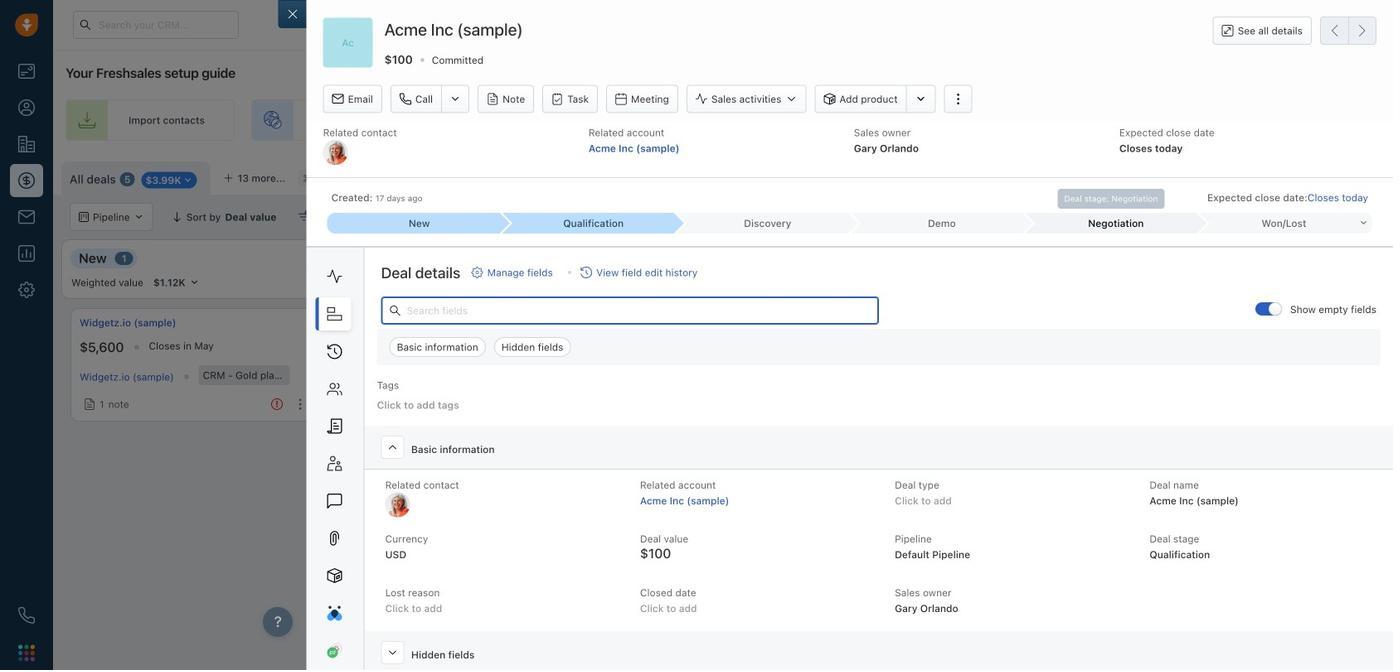 Task type: describe. For each thing, give the bounding box(es) containing it.
Search field
[[1304, 203, 1387, 231]]

0 vertical spatial container_wx8msf4aqz5i3rn1 image
[[1113, 170, 1124, 182]]

phone element
[[10, 600, 43, 633]]



Task type: vqa. For each thing, say whether or not it's contained in the screenshot.
Search your CRM... text box
yes



Task type: locate. For each thing, give the bounding box(es) containing it.
1 vertical spatial container_wx8msf4aqz5i3rn1 image
[[406, 211, 418, 223]]

Search fields text field
[[381, 297, 879, 325]]

0 horizontal spatial container_wx8msf4aqz5i3rn1 image
[[406, 211, 418, 223]]

2 horizontal spatial container_wx8msf4aqz5i3rn1 image
[[1145, 521, 1157, 533]]

phone image
[[18, 608, 35, 625]]

container_wx8msf4aqz5i3rn1 image
[[1113, 170, 1124, 182], [406, 211, 418, 223], [1145, 521, 1157, 533]]

2 vertical spatial container_wx8msf4aqz5i3rn1 image
[[1145, 521, 1157, 533]]

1 horizontal spatial container_wx8msf4aqz5i3rn1 image
[[1113, 170, 1124, 182]]

group
[[1185, 162, 1304, 190]]

freshworks switcher image
[[18, 645, 35, 662]]

dialog
[[278, 0, 1393, 671]]

send email image
[[1238, 20, 1250, 31]]

Search your CRM... text field
[[73, 11, 239, 39]]

tooltip
[[1058, 185, 1165, 209]]

container_wx8msf4aqz5i3rn1 image
[[298, 211, 310, 223], [1156, 211, 1167, 223], [966, 328, 976, 338], [353, 396, 365, 407], [84, 399, 95, 411], [1210, 463, 1220, 473]]



